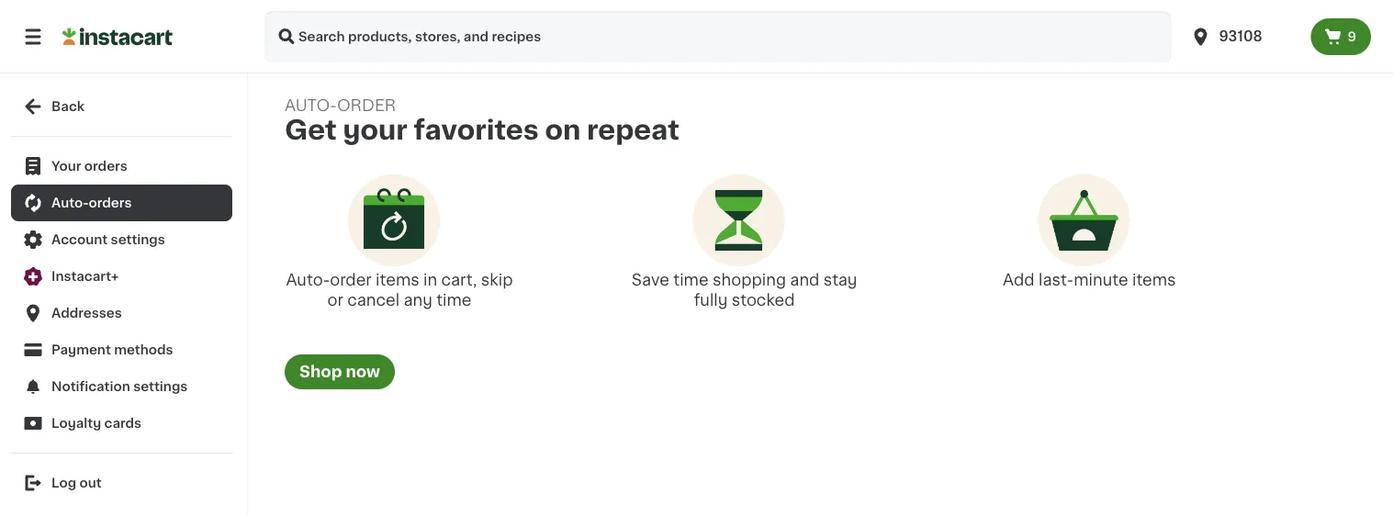 Task type: vqa. For each thing, say whether or not it's contained in the screenshot.
Add promo code or gift card
no



Task type: locate. For each thing, give the bounding box(es) containing it.
auto-
[[285, 98, 337, 113]]

time
[[673, 272, 709, 288], [436, 292, 472, 308]]

loyalty cards link
[[11, 405, 232, 442]]

cancel
[[347, 292, 400, 308]]

get
[[285, 117, 337, 143]]

now
[[346, 364, 380, 380]]

0 horizontal spatial auto-
[[51, 197, 89, 209]]

shopping
[[713, 272, 786, 288]]

time up fully
[[673, 272, 709, 288]]

1 93108 button from the left
[[1179, 11, 1311, 62]]

orders up auto-orders at the top of the page
[[84, 160, 128, 173]]

log
[[51, 477, 76, 489]]

minute
[[1074, 272, 1128, 288]]

log out
[[51, 477, 102, 489]]

addresses link
[[11, 295, 232, 332]]

notification settings link
[[11, 368, 232, 405]]

instacart logo image
[[62, 26, 173, 48]]

1 vertical spatial time
[[436, 292, 472, 308]]

auto-orders link
[[11, 185, 232, 221]]

orders up account settings
[[89, 197, 132, 209]]

settings down auto-orders link
[[111, 233, 165, 246]]

items right the minute
[[1132, 272, 1176, 288]]

1 vertical spatial settings
[[133, 380, 188, 393]]

auto- inside 'auto-order items in cart, skip or cancel any time'
[[286, 272, 330, 288]]

cart,
[[441, 272, 477, 288]]

auto- down your
[[51, 197, 89, 209]]

0 horizontal spatial items
[[376, 272, 419, 288]]

your orders
[[51, 160, 128, 173]]

add
[[1003, 272, 1035, 288]]

loyalty cards
[[51, 417, 142, 430]]

auto-orders
[[51, 197, 132, 209]]

1 items from the left
[[376, 272, 419, 288]]

orders inside your orders link
[[84, 160, 128, 173]]

Search field
[[264, 11, 1171, 62]]

in
[[423, 272, 437, 288]]

auto- for order
[[286, 272, 330, 288]]

or
[[327, 292, 343, 308]]

favorites
[[414, 117, 539, 143]]

shop
[[299, 364, 342, 380]]

save
[[632, 272, 669, 288]]

1 horizontal spatial auto-
[[286, 272, 330, 288]]

orders inside auto-orders link
[[89, 197, 132, 209]]

your
[[343, 117, 408, 143]]

93108 button
[[1179, 11, 1311, 62], [1190, 11, 1300, 62]]

2 items from the left
[[1132, 272, 1176, 288]]

orders
[[84, 160, 128, 173], [89, 197, 132, 209]]

notification settings
[[51, 380, 188, 393]]

stay
[[824, 272, 857, 288]]

loyalty
[[51, 417, 101, 430]]

settings for notification settings
[[133, 380, 188, 393]]

1 vertical spatial auto-
[[286, 272, 330, 288]]

1 horizontal spatial items
[[1132, 272, 1176, 288]]

settings down "methods" on the bottom left
[[133, 380, 188, 393]]

order
[[337, 98, 396, 113]]

items
[[376, 272, 419, 288], [1132, 272, 1176, 288]]

save time shopping and stay fully stocked
[[632, 272, 857, 308]]

account
[[51, 233, 108, 246]]

methods
[[114, 343, 173, 356]]

timer logo image
[[693, 174, 785, 266]]

0 vertical spatial auto-
[[51, 197, 89, 209]]

auto-order get your favorites on repeat
[[285, 98, 679, 143]]

0 horizontal spatial time
[[436, 292, 472, 308]]

1 vertical spatial orders
[[89, 197, 132, 209]]

payment methods link
[[11, 332, 232, 368]]

auto-order items in cart, skip or cancel any time
[[286, 272, 513, 308]]

None search field
[[264, 11, 1171, 62]]

0 vertical spatial settings
[[111, 233, 165, 246]]

0 vertical spatial orders
[[84, 160, 128, 173]]

0 vertical spatial time
[[673, 272, 709, 288]]

account settings link
[[11, 221, 232, 258]]

items up any
[[376, 272, 419, 288]]

settings
[[111, 233, 165, 246], [133, 380, 188, 393]]

log out link
[[11, 465, 232, 501]]

on
[[545, 117, 581, 143]]

auto- up the or
[[286, 272, 330, 288]]

fully
[[694, 292, 728, 308]]

auto-order logo image
[[348, 174, 440, 266]]

time down cart,
[[436, 292, 472, 308]]

repeat
[[587, 117, 679, 143]]

auto-
[[51, 197, 89, 209], [286, 272, 330, 288]]

1 horizontal spatial time
[[673, 272, 709, 288]]

orders for your orders
[[84, 160, 128, 173]]



Task type: describe. For each thing, give the bounding box(es) containing it.
payment
[[51, 343, 111, 356]]

stocked
[[732, 292, 795, 308]]

9 button
[[1311, 18, 1371, 55]]

shop now
[[299, 364, 380, 380]]

shop now button
[[285, 354, 395, 389]]

add last-minute items
[[1003, 272, 1176, 288]]

any
[[404, 292, 432, 308]]

back link
[[11, 88, 232, 125]]

notification
[[51, 380, 130, 393]]

payment methods
[[51, 343, 173, 356]]

9
[[1348, 30, 1356, 43]]

instacart+ link
[[11, 258, 232, 295]]

addresses
[[51, 307, 122, 320]]

out
[[79, 477, 102, 489]]

93108
[[1219, 30, 1263, 43]]

order
[[330, 272, 372, 288]]

cards
[[104, 417, 142, 430]]

time inside 'auto-order items in cart, skip or cancel any time'
[[436, 292, 472, 308]]

account settings
[[51, 233, 165, 246]]

your
[[51, 160, 81, 173]]

auto- for orders
[[51, 197, 89, 209]]

last-
[[1039, 272, 1074, 288]]

time inside save time shopping and stay fully stocked
[[673, 272, 709, 288]]

orders for auto-orders
[[89, 197, 132, 209]]

instacart+
[[51, 270, 119, 283]]

items inside 'auto-order items in cart, skip or cancel any time'
[[376, 272, 419, 288]]

2 93108 button from the left
[[1190, 11, 1300, 62]]

settings for account settings
[[111, 233, 165, 246]]

back
[[51, 100, 85, 113]]

skip
[[481, 272, 513, 288]]

and
[[790, 272, 820, 288]]

your orders link
[[11, 148, 232, 185]]

bag logo image
[[1038, 174, 1130, 266]]



